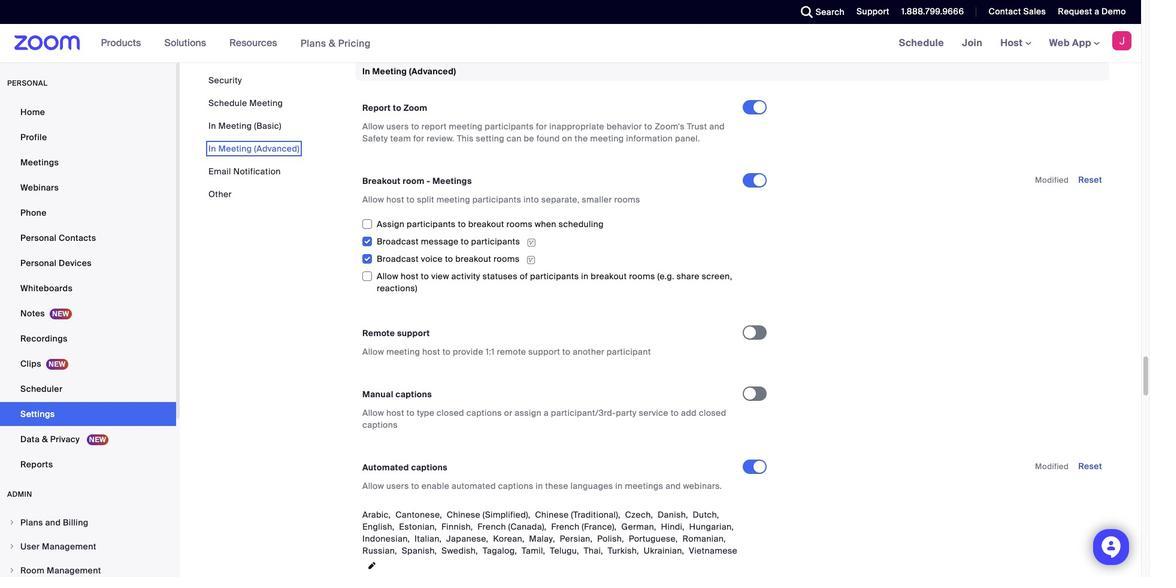Task type: vqa. For each thing, say whether or not it's contained in the screenshot.
users to the top
yes



Task type: describe. For each thing, give the bounding box(es) containing it.
tagalog
[[483, 546, 515, 556]]

czech
[[625, 510, 651, 520]]

reactions)
[[377, 283, 418, 294]]

(france)
[[582, 522, 615, 532]]

found
[[537, 133, 560, 144]]

arabic cantonese chinese (simplified) chinese (traditional) czech danish dutch english estonian finnish french (canada) french (france) german hindi hungarian indonesian italian japanese korean malay persian polish portuguese romanian russian spanish swedish tagalog tamil telugu thai turkish ukrainian vietnamese
[[363, 510, 738, 556]]

personal for personal contacts
[[20, 233, 57, 243]]

english
[[363, 522, 392, 532]]

or
[[504, 408, 513, 419]]

provide
[[453, 347, 484, 357]]

profile
[[20, 132, 47, 143]]

party
[[616, 408, 637, 419]]

participants inside 'allow users to report meeting participants for inappropriate behavior to zoom's trust and safety team for review. this setting can be found on the meeting information panel.'
[[485, 121, 534, 132]]

plans & pricing
[[301, 37, 371, 49]]

in meeting (basic) link
[[209, 120, 282, 131]]

rooms up support version for broadcast message to participants icon
[[507, 219, 533, 230]]

breakout inside allow host to view activity statuses of participants in breakout rooms (e.g. share screen, reactions)
[[591, 271, 627, 282]]

when
[[535, 219, 557, 230]]

add caption languages image
[[363, 561, 382, 571]]

(simplified)
[[483, 510, 528, 520]]

and right seen
[[598, 17, 613, 28]]

in meeting (advanced) link
[[209, 143, 300, 154]]

to right voice
[[445, 254, 453, 265]]

reset button for allow host to split meeting participants into separate, smaller rooms
[[1079, 175, 1103, 185]]

tamil
[[522, 546, 543, 556]]

seen
[[576, 17, 596, 28]]

support version for broadcast voice to breakout rooms image
[[523, 254, 540, 265]]

automated captions
[[363, 462, 448, 473]]

service
[[639, 408, 669, 419]]

captions up type
[[396, 389, 432, 400]]

1.888.799.9666 button up schedule link
[[902, 6, 964, 17]]

search button
[[792, 0, 848, 24]]

broadcast message to participants application
[[362, 233, 743, 250]]

personal
[[7, 78, 48, 88]]

to left provide
[[443, 347, 451, 357]]

profile link
[[0, 125, 176, 149]]

romanian
[[683, 534, 724, 544]]

reports link
[[0, 452, 176, 476]]

2 chinese from the left
[[535, 510, 569, 520]]

menu bar containing security
[[209, 74, 300, 200]]

participants up assign participants to breakout rooms when scheduling
[[473, 194, 522, 205]]

data & privacy
[[20, 434, 82, 445]]

1.888.799.9666 button up join
[[893, 0, 967, 24]]

web app button
[[1050, 37, 1100, 49]]

personal contacts link
[[0, 226, 176, 250]]

1 horizontal spatial a
[[1095, 6, 1100, 17]]

products
[[101, 37, 141, 49]]

japanese
[[446, 534, 486, 544]]

users for automated
[[386, 481, 409, 492]]

allow for allow host to split meeting participants into separate, smaller rooms
[[363, 194, 384, 205]]

rooms inside broadcast voice to breakout rooms application
[[494, 254, 520, 265]]

russian
[[363, 546, 395, 556]]

broadcast for broadcast voice to breakout rooms
[[377, 254, 419, 265]]

scheduler
[[20, 384, 63, 394]]

enable
[[422, 481, 450, 492]]

thai
[[584, 546, 601, 556]]

everyone.
[[653, 17, 692, 28]]

vietnamese
[[689, 546, 738, 556]]

share
[[677, 271, 700, 282]]

to left another
[[563, 347, 571, 357]]

schedule for schedule
[[899, 37, 944, 49]]

remote
[[497, 347, 526, 357]]

email
[[209, 166, 231, 177]]

another
[[573, 347, 605, 357]]

1 french from the left
[[478, 522, 506, 532]]

broadcast voice to breakout rooms application
[[362, 250, 743, 268]]

security
[[209, 75, 242, 86]]

web app
[[1050, 37, 1092, 49]]

to up broadcast voice to breakout rooms
[[461, 236, 469, 247]]

meeting for schedule meeting link
[[249, 98, 283, 108]]

allow for allow users to enable automated captions in these languages in meetings and webinars.
[[363, 481, 384, 492]]

banner containing products
[[0, 24, 1142, 63]]

allow meeting host to provide 1:1 remote support to another participant
[[363, 347, 651, 357]]

notification
[[233, 166, 281, 177]]

meeting for in meeting (advanced) link
[[218, 143, 252, 154]]

support version for broadcast message to participants image
[[523, 237, 540, 248]]

broadcast for broadcast message to participants
[[377, 236, 419, 247]]

plans and billing menu item
[[0, 511, 176, 534]]

demo
[[1102, 6, 1127, 17]]

to inside allow host to view activity statuses of participants in breakout rooms (e.g. share screen, reactions)
[[421, 271, 429, 282]]

in for in meeting (basic) link
[[209, 120, 216, 131]]

modified for allow users to enable automated captions in these languages in meetings and webinars.
[[1035, 462, 1069, 472]]

rooms right smaller
[[614, 194, 641, 205]]

group inside in meeting (advanced) element
[[362, 215, 743, 297]]

(e.g.
[[658, 271, 675, 282]]

reset button for allow users to enable automated captions in these languages in meetings and webinars.
[[1079, 461, 1103, 472]]

& for privacy
[[42, 434, 48, 445]]

type
[[417, 408, 435, 419]]

italian
[[415, 534, 440, 544]]

email notification
[[209, 166, 281, 177]]

personal devices link
[[0, 251, 176, 275]]

allow users to enable automated captions in these languages in meetings and webinars.
[[363, 481, 722, 492]]

participant/3rd-
[[551, 408, 616, 419]]

plans for plans and billing
[[20, 517, 43, 528]]

join link
[[953, 24, 992, 62]]

0 vertical spatial support
[[397, 328, 430, 339]]

message
[[421, 236, 459, 247]]

allow for allow users to report meeting participants for inappropriate behavior to zoom's trust and safety team for review. this setting can be found on the meeting information panel.
[[363, 121, 384, 132]]

to left split
[[407, 194, 415, 205]]

(basic)
[[254, 120, 282, 131]]

report to zoom
[[363, 103, 428, 114]]

management for room management
[[47, 565, 101, 576]]

and up danish
[[666, 481, 681, 492]]

german
[[622, 522, 654, 532]]

2 horizontal spatial in
[[616, 481, 623, 492]]

captions down the manual
[[363, 420, 398, 431]]

heard
[[615, 17, 639, 28]]

allow for allow host to view activity statuses of participants in breakout rooms (e.g. share screen, reactions)
[[377, 271, 399, 282]]

to up broadcast message to participants
[[458, 219, 466, 230]]

product information navigation
[[92, 24, 380, 63]]

meetings inside personal menu menu
[[20, 157, 59, 168]]

0 vertical spatial for
[[536, 121, 547, 132]]

of
[[520, 271, 528, 282]]

voice
[[421, 254, 443, 265]]

sales
[[1024, 6, 1046, 17]]

meetings link
[[0, 150, 176, 174]]

2 french from the left
[[551, 522, 580, 532]]

scheduling
[[559, 219, 604, 230]]

0 horizontal spatial (advanced)
[[254, 143, 300, 154]]

host for type
[[386, 408, 404, 419]]

resources
[[230, 37, 277, 49]]

to down zoom in the top left of the page
[[411, 121, 419, 132]]

1 vertical spatial in meeting (advanced)
[[209, 143, 300, 154]]

request a demo
[[1058, 6, 1127, 17]]

meetings navigation
[[890, 24, 1142, 63]]

captions up enable
[[411, 462, 448, 473]]

pricing
[[338, 37, 371, 49]]

remote support
[[363, 328, 430, 339]]

in for in meeting (advanced) link
[[209, 143, 216, 154]]

right image for room management
[[8, 567, 16, 574]]

this
[[457, 133, 474, 144]]

1 vertical spatial for
[[413, 133, 425, 144]]

trust
[[687, 121, 707, 132]]

swedish
[[442, 546, 476, 556]]

participants up message
[[407, 219, 456, 230]]

assign participants to breakout rooms when scheduling
[[377, 219, 604, 230]]

plans for plans & pricing
[[301, 37, 326, 49]]

plans and billing
[[20, 517, 88, 528]]

0 vertical spatial (advanced)
[[409, 66, 456, 77]]

meeting down behavior
[[590, 133, 624, 144]]

participants inside 'broadcast message to participants' application
[[471, 236, 520, 247]]

schedule meeting
[[209, 98, 283, 108]]

request
[[1058, 6, 1093, 17]]

meeting down remote support at the bottom left of the page
[[386, 347, 420, 357]]

clips
[[20, 358, 41, 369]]



Task type: locate. For each thing, give the bounding box(es) containing it.
closed
[[437, 408, 464, 419], [699, 408, 727, 419]]

1 vertical spatial management
[[47, 565, 101, 576]]

(advanced) down (basic)
[[254, 143, 300, 154]]

breakout
[[363, 176, 401, 187]]

& right "data"
[[42, 434, 48, 445]]

in up email
[[209, 143, 216, 154]]

right image for user management
[[8, 543, 16, 550]]

0 horizontal spatial a
[[544, 408, 549, 419]]

management down billing
[[42, 541, 96, 552]]

schedule meeting link
[[209, 98, 283, 108]]

(advanced)
[[409, 66, 456, 77], [254, 143, 300, 154]]

app
[[1073, 37, 1092, 49]]

participants down assign participants to breakout rooms when scheduling
[[471, 236, 520, 247]]

meeting up (basic)
[[249, 98, 283, 108]]

in inside in meeting (advanced) element
[[363, 66, 370, 77]]

1 vertical spatial meetings
[[433, 176, 472, 187]]

allow down the manual
[[363, 408, 384, 419]]

closed right type
[[437, 408, 464, 419]]

host down 'manual captions'
[[386, 408, 404, 419]]

personal down phone
[[20, 233, 57, 243]]

right image inside user management menu item
[[8, 543, 16, 550]]

profile picture image
[[1113, 31, 1132, 50]]

zoom's
[[655, 121, 685, 132]]

1 broadcast from the top
[[377, 236, 419, 247]]

for right team on the left top of the page
[[413, 133, 425, 144]]

1.888.799.9666
[[902, 6, 964, 17]]

meetings right -
[[433, 176, 472, 187]]

1 vertical spatial users
[[386, 481, 409, 492]]

0 horizontal spatial meetings
[[20, 157, 59, 168]]

automated
[[452, 481, 496, 492]]

schedule for schedule meeting
[[209, 98, 247, 108]]

1 horizontal spatial support
[[529, 347, 560, 357]]

room
[[403, 176, 425, 187]]

users up team on the left top of the page
[[386, 121, 409, 132]]

contact sales link
[[980, 0, 1049, 24], [989, 6, 1046, 17]]

allow for allow meeting host to provide 1:1 remote support to another participant
[[363, 347, 384, 357]]

0 vertical spatial users
[[386, 121, 409, 132]]

1 horizontal spatial (advanced)
[[409, 66, 456, 77]]

in meeting (basic)
[[209, 120, 282, 131]]

allow up safety
[[363, 121, 384, 132]]

users inside 'allow users to report meeting participants for inappropriate behavior to zoom's trust and safety team for review. this setting can be found on the meeting information panel.'
[[386, 121, 409, 132]]

0 horizontal spatial chinese
[[447, 510, 481, 520]]

0 vertical spatial &
[[329, 37, 336, 49]]

solutions
[[164, 37, 206, 49]]

a right assign
[[544, 408, 549, 419]]

1 vertical spatial breakout
[[456, 254, 492, 265]]

broadcast down assign
[[377, 236, 419, 247]]

to left enable
[[411, 481, 419, 492]]

0 vertical spatial a
[[1095, 6, 1100, 17]]

0 horizontal spatial support
[[397, 328, 430, 339]]

1 horizontal spatial chinese
[[535, 510, 569, 520]]

host
[[386, 194, 404, 205], [401, 271, 419, 282], [422, 347, 440, 357], [386, 408, 404, 419]]

and left billing
[[45, 517, 61, 528]]

panel.
[[675, 133, 700, 144]]

host down breakout
[[386, 194, 404, 205]]

can right the setting
[[507, 133, 522, 144]]

meetings
[[20, 157, 59, 168], [433, 176, 472, 187]]

allow inside 'allow users to report meeting participants for inappropriate behavior to zoom's trust and safety team for review. this setting can be found on the meeting information panel.'
[[363, 121, 384, 132]]

safety
[[363, 133, 388, 144]]

to left view
[[421, 271, 429, 282]]

and right trust in the right of the page
[[710, 121, 725, 132]]

behavior
[[607, 121, 642, 132]]

host inside allow host to view activity statuses of participants in breakout rooms (e.g. share screen, reactions)
[[401, 271, 419, 282]]

room
[[20, 565, 45, 576]]

reports
[[20, 459, 53, 470]]

by
[[641, 17, 651, 28]]

3 right image from the top
[[8, 567, 16, 574]]

allow host to split meeting participants into separate, smaller rooms
[[363, 194, 641, 205]]

menu bar
[[209, 74, 300, 200]]

1 vertical spatial &
[[42, 434, 48, 445]]

hindi
[[661, 522, 683, 532]]

admin menu menu
[[0, 511, 176, 577]]

personal for personal devices
[[20, 258, 57, 268]]

(canada)
[[508, 522, 545, 532]]

host for view
[[401, 271, 419, 282]]

1 vertical spatial reset button
[[1079, 461, 1103, 472]]

2 reset from the top
[[1079, 461, 1103, 472]]

1 users from the top
[[386, 121, 409, 132]]

1 horizontal spatial be
[[563, 17, 573, 28]]

broadcast up reactions)
[[377, 254, 419, 265]]

1 reset button from the top
[[1079, 175, 1103, 185]]

0 vertical spatial meetings
[[20, 157, 59, 168]]

schedule down 1.888.799.9666
[[899, 37, 944, 49]]

1 vertical spatial (advanced)
[[254, 143, 300, 154]]

be left seen
[[563, 17, 573, 28]]

set
[[448, 17, 461, 28]]

automated
[[363, 462, 409, 473]]

allow down breakout
[[363, 194, 384, 205]]

1 horizontal spatial for
[[536, 121, 547, 132]]

users for report
[[386, 121, 409, 132]]

breakout up activity
[[456, 254, 492, 265]]

closed right the 'add'
[[699, 408, 727, 419]]

host left provide
[[422, 347, 440, 357]]

0 vertical spatial personal
[[20, 233, 57, 243]]

right image left room
[[8, 567, 16, 574]]

(traditional)
[[571, 510, 618, 520]]

right image left user
[[8, 543, 16, 550]]

0 horizontal spatial be
[[524, 133, 534, 144]]

0 vertical spatial schedule
[[899, 37, 944, 49]]

1 vertical spatial in
[[209, 120, 216, 131]]

modified for allow host to split meeting participants into separate, smaller rooms
[[1035, 175, 1069, 185]]

breakout left (e.g.
[[591, 271, 627, 282]]

chinese
[[447, 510, 481, 520], [535, 510, 569, 520]]

right image inside plans and billing menu item
[[8, 519, 16, 526]]

1 modified from the top
[[1035, 175, 1069, 185]]

in
[[363, 66, 370, 77], [209, 120, 216, 131], [209, 143, 216, 154]]

0 horizontal spatial plans
[[20, 517, 43, 528]]

rooms inside allow host to view activity statuses of participants in breakout rooms (e.g. share screen, reactions)
[[629, 271, 655, 282]]

1 closed from the left
[[437, 408, 464, 419]]

captions up (simplified)
[[498, 481, 534, 492]]

2 users from the top
[[386, 481, 409, 492]]

participants left set
[[386, 17, 435, 28]]

add
[[681, 408, 697, 419]]

search
[[816, 7, 845, 17]]

in left these
[[536, 481, 543, 492]]

management down user management menu item at left bottom
[[47, 565, 101, 576]]

dutch
[[693, 510, 717, 520]]

group
[[362, 215, 743, 297]]

data
[[20, 434, 40, 445]]

in down pricing on the top of the page
[[363, 66, 370, 77]]

persian
[[560, 534, 591, 544]]

reset for allow host to split meeting participants into separate, smaller rooms
[[1079, 175, 1103, 185]]

rooms up statuses
[[494, 254, 520, 265]]

allow inside the allow host to type closed captions or assign a participant/3rd-party service to add closed captions
[[363, 408, 384, 419]]

-
[[427, 176, 431, 187]]

meeting up report to zoom
[[372, 66, 407, 77]]

1 horizontal spatial schedule
[[899, 37, 944, 49]]

chinese up malay
[[535, 510, 569, 520]]

be left found at the top left of the page
[[524, 133, 534, 144]]

2 vertical spatial right image
[[8, 567, 16, 574]]

participants inside allow host to view activity statuses of participants in breakout rooms (e.g. share screen, reactions)
[[530, 271, 579, 282]]

a left demo
[[1095, 6, 1100, 17]]

users down automated captions
[[386, 481, 409, 492]]

email notification link
[[209, 166, 281, 177]]

reset for allow users to enable automated captions in these languages in meetings and webinars.
[[1079, 461, 1103, 472]]

rooms left (e.g.
[[629, 271, 655, 282]]

meeting for for
[[449, 121, 483, 132]]

personal inside "link"
[[20, 258, 57, 268]]

1 chinese from the left
[[447, 510, 481, 520]]

allow for allow participants to set meeting timers that can be seen and heard by everyone.
[[363, 17, 384, 28]]

zoom logo image
[[14, 35, 80, 50]]

management inside user management menu item
[[42, 541, 96, 552]]

0 horizontal spatial &
[[42, 434, 48, 445]]

captions left "or"
[[467, 408, 502, 419]]

setting
[[476, 133, 505, 144]]

plans inside menu item
[[20, 517, 43, 528]]

meeting right set
[[463, 17, 497, 28]]

0 vertical spatial right image
[[8, 519, 16, 526]]

& inside product information navigation
[[329, 37, 336, 49]]

allow up pricing on the top of the page
[[363, 17, 384, 28]]

1 horizontal spatial french
[[551, 522, 580, 532]]

in meeting (advanced) up zoom in the top left of the page
[[363, 66, 456, 77]]

modified
[[1035, 175, 1069, 185], [1035, 462, 1069, 472]]

estonian
[[399, 522, 435, 532]]

can inside 'allow users to report meeting participants for inappropriate behavior to zoom's trust and safety team for review. this setting can be found on the meeting information panel.'
[[507, 133, 522, 144]]

0 horizontal spatial french
[[478, 522, 506, 532]]

meetings up webinars
[[20, 157, 59, 168]]

breakout for participants
[[468, 219, 504, 230]]

schedule
[[899, 37, 944, 49], [209, 98, 247, 108]]

1 horizontal spatial can
[[546, 17, 561, 28]]

2 reset button from the top
[[1079, 461, 1103, 472]]

allow up reactions)
[[377, 271, 399, 282]]

information
[[626, 133, 673, 144]]

meetings inside in meeting (advanced) element
[[433, 176, 472, 187]]

schedule inside meetings navigation
[[899, 37, 944, 49]]

french down (simplified)
[[478, 522, 506, 532]]

0 horizontal spatial in meeting (advanced)
[[209, 143, 300, 154]]

be inside 'allow users to report meeting participants for inappropriate behavior to zoom's trust and safety team for review. this setting can be found on the meeting information panel.'
[[524, 133, 534, 144]]

allow down remote
[[363, 347, 384, 357]]

breakout for voice
[[456, 254, 492, 265]]

1 vertical spatial personal
[[20, 258, 57, 268]]

1 vertical spatial schedule
[[209, 98, 247, 108]]

& for pricing
[[329, 37, 336, 49]]

personal up the 'whiteboards'
[[20, 258, 57, 268]]

participants up the setting
[[485, 121, 534, 132]]

1 reset from the top
[[1079, 175, 1103, 185]]

1 right image from the top
[[8, 519, 16, 526]]

0 horizontal spatial closed
[[437, 408, 464, 419]]

1 horizontal spatial closed
[[699, 408, 727, 419]]

support
[[397, 328, 430, 339], [529, 347, 560, 357]]

in down schedule meeting link
[[209, 120, 216, 131]]

1 horizontal spatial meetings
[[433, 176, 472, 187]]

host
[[1001, 37, 1026, 49]]

personal menu menu
[[0, 100, 176, 478]]

meeting up 'email notification' link
[[218, 143, 252, 154]]

allow down automated
[[363, 481, 384, 492]]

0 horizontal spatial can
[[507, 133, 522, 144]]

1 horizontal spatial plans
[[301, 37, 326, 49]]

1 vertical spatial be
[[524, 133, 534, 144]]

2 broadcast from the top
[[377, 254, 419, 265]]

webinars link
[[0, 176, 176, 200]]

plans & pricing link
[[301, 37, 371, 49], [301, 37, 371, 49]]

1 horizontal spatial &
[[329, 37, 336, 49]]

allow host to view activity statuses of participants in breakout rooms (e.g. share screen, reactions)
[[377, 271, 733, 294]]

0 vertical spatial reset button
[[1079, 175, 1103, 185]]

meeting right split
[[437, 194, 470, 205]]

2 personal from the top
[[20, 258, 57, 268]]

resources button
[[230, 24, 283, 62]]

in left meetings
[[616, 481, 623, 492]]

right image inside room management menu item
[[8, 567, 16, 574]]

devices
[[59, 258, 92, 268]]

meeting for in meeting (basic) link
[[218, 120, 252, 131]]

participant
[[607, 347, 651, 357]]

meeting for that
[[463, 17, 497, 28]]

inappropriate
[[550, 121, 605, 132]]

1 horizontal spatial in
[[581, 271, 589, 282]]

2 vertical spatial breakout
[[591, 271, 627, 282]]

0 horizontal spatial in
[[536, 481, 543, 492]]

1 vertical spatial reset
[[1079, 461, 1103, 472]]

remote
[[363, 328, 395, 339]]

plans left pricing on the top of the page
[[301, 37, 326, 49]]

meeting down schedule meeting
[[218, 120, 252, 131]]

in meeting (advanced) up notification
[[209, 143, 300, 154]]

1 horizontal spatial in meeting (advanced)
[[363, 66, 456, 77]]

support link
[[848, 0, 893, 24], [857, 6, 890, 17]]

1 vertical spatial support
[[529, 347, 560, 357]]

0 vertical spatial in
[[363, 66, 370, 77]]

1 vertical spatial a
[[544, 408, 549, 419]]

allow inside allow host to view activity statuses of participants in breakout rooms (e.g. share screen, reactions)
[[377, 271, 399, 282]]

right image
[[8, 519, 16, 526], [8, 543, 16, 550], [8, 567, 16, 574]]

french up persian
[[551, 522, 580, 532]]

(advanced) up zoom in the top left of the page
[[409, 66, 456, 77]]

banner
[[0, 24, 1142, 63]]

management for user management
[[42, 541, 96, 552]]

in down broadcast voice to breakout rooms application
[[581, 271, 589, 282]]

breakout inside application
[[456, 254, 492, 265]]

french
[[478, 522, 506, 532], [551, 522, 580, 532]]

and inside menu item
[[45, 517, 61, 528]]

breakout room - meetings
[[363, 176, 472, 187]]

room management menu item
[[0, 559, 176, 577]]

and inside 'allow users to report meeting participants for inappropriate behavior to zoom's trust and safety team for review. this setting can be found on the meeting information panel.'
[[710, 121, 725, 132]]

user
[[20, 541, 40, 552]]

manual captions
[[363, 389, 432, 400]]

notes link
[[0, 301, 176, 325]]

reset button
[[1079, 175, 1103, 185], [1079, 461, 1103, 472]]

0 vertical spatial breakout
[[468, 219, 504, 230]]

webinars.
[[683, 481, 722, 492]]

0 vertical spatial be
[[563, 17, 573, 28]]

to left set
[[438, 17, 446, 28]]

& inside personal menu menu
[[42, 434, 48, 445]]

solutions button
[[164, 24, 212, 62]]

0 vertical spatial reset
[[1079, 175, 1103, 185]]

split
[[417, 194, 434, 205]]

to left the 'add'
[[671, 408, 679, 419]]

contact
[[989, 6, 1022, 17]]

for up found at the top left of the page
[[536, 121, 547, 132]]

host for split
[[386, 194, 404, 205]]

in meeting (advanced)
[[363, 66, 456, 77], [209, 143, 300, 154]]

chinese up finnish
[[447, 510, 481, 520]]

scheduler link
[[0, 377, 176, 401]]

plans up user
[[20, 517, 43, 528]]

allow users to report meeting participants for inappropriate behavior to zoom's trust and safety team for review. this setting can be found on the meeting information panel.
[[363, 121, 725, 144]]

in meeting (advanced) element
[[355, 62, 1110, 577]]

schedule down security
[[209, 98, 247, 108]]

& left pricing on the top of the page
[[329, 37, 336, 49]]

host up reactions)
[[401, 271, 419, 282]]

meeting for into
[[437, 194, 470, 205]]

1 vertical spatial broadcast
[[377, 254, 419, 265]]

management inside room management menu item
[[47, 565, 101, 576]]

cantonese
[[396, 510, 440, 520]]

0 horizontal spatial for
[[413, 133, 425, 144]]

finnish
[[442, 522, 471, 532]]

0 vertical spatial can
[[546, 17, 561, 28]]

other
[[209, 189, 232, 200]]

2 closed from the left
[[699, 408, 727, 419]]

a inside the allow host to type closed captions or assign a participant/3rd-party service to add closed captions
[[544, 408, 549, 419]]

participants down broadcast voice to breakout rooms application
[[530, 271, 579, 282]]

allow for allow host to type closed captions or assign a participant/3rd-party service to add closed captions
[[363, 408, 384, 419]]

allow participants to set meeting timers that can be seen and heard by everyone.
[[363, 17, 692, 28]]

whiteboards link
[[0, 276, 176, 300]]

portuguese
[[629, 534, 676, 544]]

1 vertical spatial can
[[507, 133, 522, 144]]

0 horizontal spatial schedule
[[209, 98, 247, 108]]

to left type
[[407, 408, 415, 419]]

in inside allow host to view activity statuses of participants in breakout rooms (e.g. share screen, reactions)
[[581, 271, 589, 282]]

can right that
[[546, 17, 561, 28]]

phone
[[20, 207, 47, 218]]

to up information
[[645, 121, 653, 132]]

hungarian
[[689, 522, 732, 532]]

clips link
[[0, 352, 176, 376]]

breakout down allow host to split meeting participants into separate, smaller rooms
[[468, 219, 504, 230]]

1 vertical spatial modified
[[1035, 462, 1069, 472]]

screen,
[[702, 271, 733, 282]]

1 vertical spatial plans
[[20, 517, 43, 528]]

1:1
[[486, 347, 495, 357]]

to left zoom in the top left of the page
[[393, 103, 402, 114]]

2 vertical spatial in
[[209, 143, 216, 154]]

2 right image from the top
[[8, 543, 16, 550]]

0 vertical spatial broadcast
[[377, 236, 419, 247]]

2 modified from the top
[[1035, 462, 1069, 472]]

plans inside product information navigation
[[301, 37, 326, 49]]

1 personal from the top
[[20, 233, 57, 243]]

0 vertical spatial management
[[42, 541, 96, 552]]

0 vertical spatial in meeting (advanced)
[[363, 66, 456, 77]]

user management menu item
[[0, 535, 176, 558]]

a
[[1095, 6, 1100, 17], [544, 408, 549, 419]]

management
[[42, 541, 96, 552], [47, 565, 101, 576]]

0 vertical spatial modified
[[1035, 175, 1069, 185]]

right image down the admin
[[8, 519, 16, 526]]

1 vertical spatial right image
[[8, 543, 16, 550]]

rooms
[[614, 194, 641, 205], [507, 219, 533, 230], [494, 254, 520, 265], [629, 271, 655, 282]]

0 vertical spatial plans
[[301, 37, 326, 49]]

host inside the allow host to type closed captions or assign a participant/3rd-party service to add closed captions
[[386, 408, 404, 419]]

meeting up this
[[449, 121, 483, 132]]

group containing assign participants to breakout rooms when scheduling
[[362, 215, 743, 297]]

recordings link
[[0, 327, 176, 351]]

right image for plans and billing
[[8, 519, 16, 526]]



